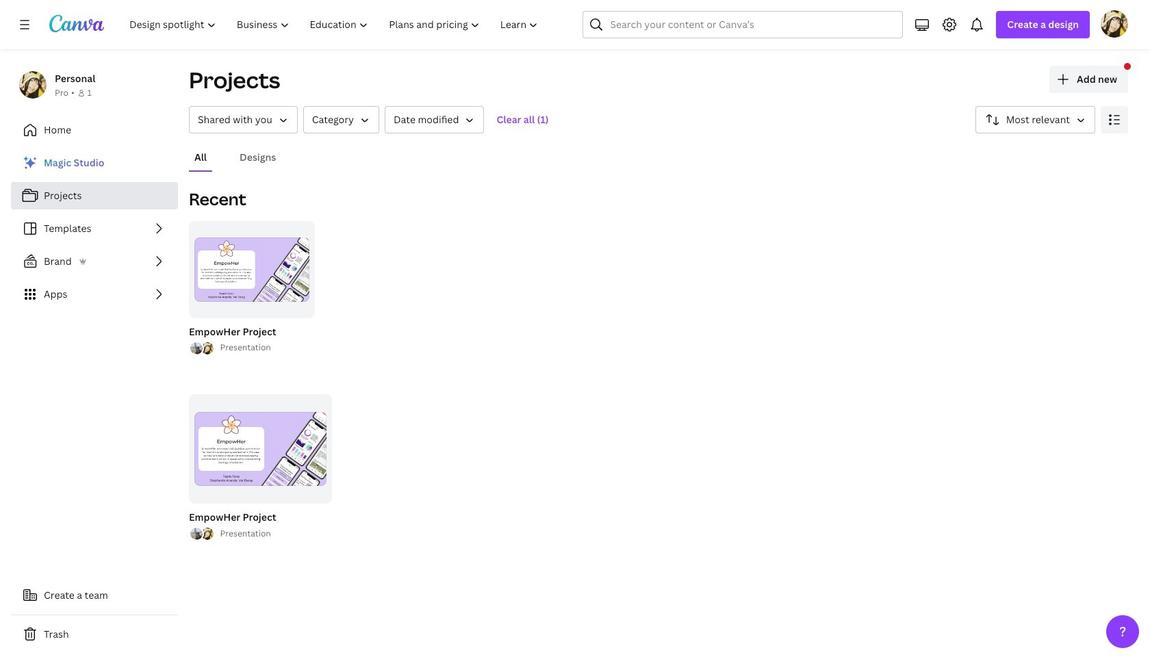 Task type: vqa. For each thing, say whether or not it's contained in the screenshot.
"harlownoah05@gmail.com" element
no



Task type: describe. For each thing, give the bounding box(es) containing it.
Sort by button
[[975, 106, 1096, 134]]

Category button
[[303, 106, 379, 134]]

top level navigation element
[[121, 11, 550, 38]]

1 vertical spatial list
[[189, 341, 215, 356]]

Date modified button
[[385, 106, 484, 134]]

stephanie aranda image
[[1101, 10, 1128, 38]]



Task type: locate. For each thing, give the bounding box(es) containing it.
Owner button
[[189, 106, 298, 134]]

None search field
[[583, 11, 903, 38]]

group
[[186, 221, 315, 356], [189, 221, 315, 318], [186, 394, 332, 542], [189, 394, 332, 504]]

Search search field
[[610, 12, 876, 38]]

0 vertical spatial list
[[11, 149, 178, 308]]

2 vertical spatial list
[[189, 527, 215, 542]]

list
[[11, 149, 178, 308], [189, 341, 215, 356], [189, 527, 215, 542]]



